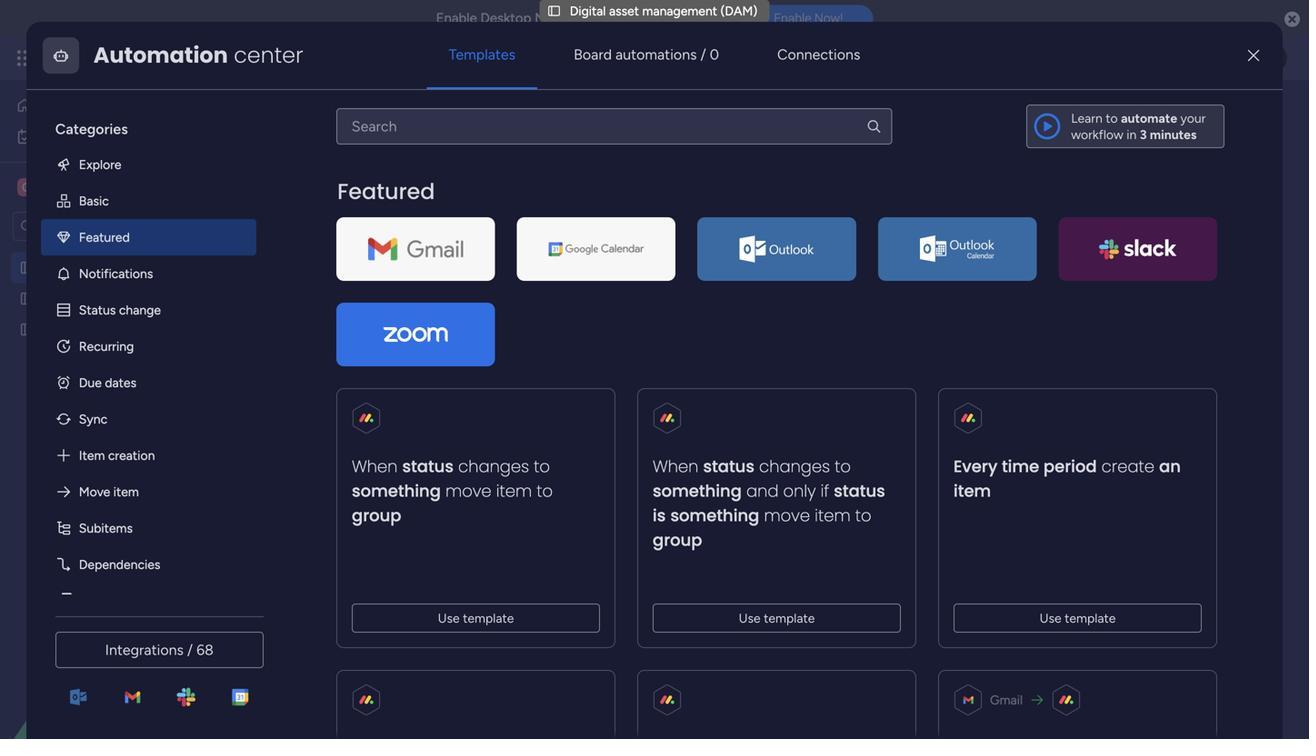 Task type: vqa. For each thing, say whether or not it's contained in the screenshot.
leftmost Featured
yes



Task type: describe. For each thing, give the bounding box(es) containing it.
featured inside option
[[79, 229, 130, 245]]

team workload button
[[378, 164, 492, 193]]

18
[[384, 355, 394, 367]]

dependencies
[[79, 557, 160, 572]]

main
[[304, 170, 331, 186]]

w8   19 - 25
[[455, 355, 503, 367]]

learn for learn to automate
[[1071, 110, 1103, 126]]

monday work management
[[81, 48, 282, 68]]

recurring
[[79, 338, 134, 354]]

website homepage redesign
[[43, 322, 206, 337]]

0 vertical spatial digital asset management (dam)
[[570, 3, 758, 19]]

changes for item
[[458, 455, 529, 478]]

new asset button
[[275, 212, 350, 241]]

unassigned
[[345, 321, 412, 336]]

dapulse close image
[[1285, 10, 1300, 29]]

/ for integrations / 68
[[187, 641, 193, 659]]

value
[[519, 617, 551, 632]]

creative requests
[[43, 291, 143, 306]]

when status changes   to something move item to group
[[352, 455, 553, 527]]

numbers
[[302, 675, 378, 698]]

item inside when status changes   to something move item to group
[[496, 479, 532, 503]]

enable now!
[[774, 11, 843, 26]]

here:
[[532, 138, 561, 153]]

creative assets
[[42, 179, 143, 196]]

0
[[710, 46, 719, 63]]

learn to automate
[[1071, 110, 1177, 126]]

enable for enable now!
[[774, 11, 811, 26]]

an
[[1159, 455, 1181, 478]]

3 use from the left
[[1040, 610, 1061, 626]]

sync option
[[41, 401, 256, 437]]

templates
[[472, 138, 529, 153]]

and
[[746, 479, 778, 503]]

1 vertical spatial (dam)
[[665, 94, 758, 135]]

add to favorites image
[[802, 105, 820, 123]]

asset up package
[[374, 94, 452, 135]]

item inside option
[[113, 484, 139, 499]]

desktop
[[480, 10, 531, 26]]

create
[[1101, 455, 1154, 478]]

lottie animation element
[[0, 555, 232, 739]]

redesign
[[156, 322, 206, 337]]

use for and only if
[[739, 610, 761, 626]]

person button
[[591, 212, 670, 241]]

enable now! button
[[744, 5, 873, 32]]

1 horizontal spatial notifications
[[535, 10, 614, 26]]

68
[[196, 641, 214, 659]]

Digital asset management (DAM) field
[[272, 94, 763, 135]]

use template button for move item to
[[352, 603, 600, 633]]

when status changes   to something and only if status is something move item to group
[[653, 455, 885, 552]]

1 horizontal spatial option
[[637, 280, 708, 309]]

item inside when status changes   to something and only if status is something move item to group
[[815, 504, 851, 527]]

use for move item to
[[438, 610, 460, 626]]

add widget button
[[388, 212, 496, 241]]

package
[[406, 138, 454, 153]]

move inside when status changes   to something and only if status is something move item to group
[[764, 504, 810, 527]]

integrations
[[105, 641, 184, 659]]

item creation option
[[41, 437, 256, 473]]

every
[[954, 455, 997, 478]]

period
[[1043, 455, 1097, 478]]

group inside when status changes   to something move item to group
[[352, 504, 401, 527]]

enable desktop notifications on this computer
[[436, 10, 729, 26]]

my work link
[[11, 122, 221, 151]]

my
[[42, 129, 59, 144]]

more
[[313, 138, 342, 153]]

c
[[22, 180, 31, 195]]

automations
[[616, 46, 697, 63]]

public board image for creative requests
[[19, 290, 36, 307]]

v2 search image
[[513, 216, 527, 237]]

notifications option
[[41, 255, 256, 292]]

work for monday
[[147, 48, 180, 68]]

now!
[[814, 11, 843, 26]]

board
[[574, 46, 612, 63]]

1 vertical spatial digital asset management (dam)
[[276, 94, 758, 135]]

john smith image
[[1258, 44, 1287, 73]]

chart
[[815, 282, 862, 305]]

Search in workspace field
[[38, 216, 152, 237]]

creation
[[108, 448, 155, 463]]

public board image for digital asset management (dam)
[[19, 259, 36, 276]]

categories list box
[[41, 104, 271, 619]]

every time period create
[[954, 455, 1159, 478]]

new
[[283, 219, 309, 234]]

add widget
[[422, 219, 488, 234]]

explore
[[79, 157, 121, 172]]

requests
[[94, 291, 143, 306]]

see
[[748, 137, 769, 152]]

something for and
[[653, 479, 742, 503]]

when for when status changes   to something and only if status is something move item to group
[[653, 455, 698, 478]]

/ for invite / 1
[[1224, 107, 1229, 122]]

this
[[639, 10, 664, 26]]

team workload
[[391, 170, 479, 186]]

board automations / 0 button
[[552, 33, 741, 76]]

Search for a column type search field
[[336, 108, 892, 144]]

- for 19
[[485, 355, 490, 367]]

0 vertical spatial (dam)
[[721, 3, 758, 19]]

use template button for and only if
[[653, 603, 901, 633]]

time
[[1002, 455, 1039, 478]]

arrow down image
[[740, 216, 762, 238]]

explore option
[[41, 146, 256, 183]]

my work
[[42, 129, 90, 144]]

1 vertical spatial digital
[[276, 94, 367, 135]]

dependencies option
[[41, 546, 256, 583]]

automate
[[1121, 110, 1177, 126]]

w8
[[455, 355, 471, 367]]

due
[[79, 375, 102, 390]]

when for when status changes   to something move item to group
[[352, 455, 397, 478]]

- for 12
[[377, 355, 381, 367]]

recurring option
[[41, 328, 256, 364]]

Numbers field
[[297, 675, 383, 699]]

workspace selection element
[[17, 176, 146, 198]]

3 use template from the left
[[1040, 610, 1116, 626]]

3
[[1140, 127, 1147, 142]]

of
[[457, 138, 469, 153]]

status for move
[[402, 455, 453, 478]]

25
[[492, 355, 503, 367]]

in
[[1127, 127, 1137, 142]]

dates
[[105, 375, 136, 390]]

filter
[[705, 219, 733, 234]]

february 2024
[[328, 324, 414, 339]]

item
[[79, 448, 105, 463]]

new asset
[[283, 219, 343, 234]]

main table
[[304, 170, 364, 186]]



Task type: locate. For each thing, give the bounding box(es) containing it.
filter button
[[676, 212, 762, 241]]

public board image for website homepage redesign
[[19, 321, 36, 338]]

0 vertical spatial creative
[[42, 179, 98, 196]]

digital asset management (dam) up templates
[[276, 94, 758, 135]]

featured option
[[41, 219, 256, 255]]

item inside an item
[[954, 479, 991, 503]]

0 horizontal spatial use template
[[438, 610, 514, 626]]

battery
[[558, 675, 618, 698]]

changes
[[458, 455, 529, 478], [759, 455, 830, 478]]

0 vertical spatial workload
[[425, 170, 479, 186]]

0 horizontal spatial workload
[[302, 282, 382, 305]]

status
[[79, 302, 116, 318]]

minutes
[[1150, 127, 1197, 142]]

1 public board image from the top
[[19, 259, 36, 276]]

- right 12
[[377, 355, 381, 367]]

0 horizontal spatial group
[[352, 504, 401, 527]]

main table button
[[275, 164, 378, 193]]

1 vertical spatial /
[[1224, 107, 1229, 122]]

0 horizontal spatial notifications
[[79, 266, 153, 281]]

management down featured option
[[115, 260, 190, 275]]

0 horizontal spatial changes
[[458, 455, 529, 478]]

1 horizontal spatial when
[[653, 455, 698, 478]]

board automations / 0
[[574, 46, 719, 63]]

0 vertical spatial digital
[[570, 3, 606, 19]]

something
[[352, 479, 441, 503], [653, 479, 742, 503], [670, 504, 759, 527]]

about
[[345, 138, 379, 153]]

12
[[365, 355, 375, 367]]

on
[[618, 10, 636, 26]]

creative up website
[[43, 291, 91, 306]]

2 - from the left
[[485, 355, 490, 367]]

2 vertical spatial digital
[[43, 260, 79, 275]]

2 use template from the left
[[739, 610, 815, 626]]

1 vertical spatial public board image
[[19, 290, 36, 307]]

0 horizontal spatial use template button
[[352, 603, 600, 633]]

learn more about this package of templates here: https://youtu.be/9x6_kyyrn_e see more
[[278, 137, 802, 153]]

2 changes from the left
[[759, 455, 830, 478]]

connections button
[[755, 33, 882, 76]]

digital left on
[[570, 3, 606, 19]]

digital inside list box
[[43, 260, 79, 275]]

Battery field
[[554, 675, 623, 699]]

team
[[391, 170, 422, 186]]

move
[[79, 484, 110, 499]]

public board image left the creative requests
[[19, 290, 36, 307]]

asset up board automations / 0 at the top
[[609, 3, 639, 19]]

1 horizontal spatial learn
[[1071, 110, 1103, 126]]

workflow
[[1071, 127, 1124, 142]]

(dam) left enable now!
[[721, 3, 758, 19]]

2 horizontal spatial /
[[1224, 107, 1229, 122]]

creative for creative assets
[[42, 179, 98, 196]]

workload inside workload field
[[302, 282, 382, 305]]

0 horizontal spatial option
[[0, 251, 232, 255]]

creative inside list box
[[43, 291, 91, 306]]

template for move item to
[[463, 610, 514, 626]]

/ left 68 at bottom
[[187, 641, 193, 659]]

1 vertical spatial workload
[[302, 282, 382, 305]]

when inside when status changes   to something move item to group
[[352, 455, 397, 478]]

1 vertical spatial work
[[62, 129, 90, 144]]

https://youtu.be/9x6_kyyrn_e
[[564, 138, 738, 153]]

your
[[1181, 110, 1206, 126]]

option down person on the top
[[637, 280, 708, 309]]

template for and only if
[[764, 610, 815, 626]]

workload down of
[[425, 170, 479, 186]]

management inside list box
[[115, 260, 190, 275]]

1 horizontal spatial use template button
[[653, 603, 901, 633]]

learn up the workflow
[[1071, 110, 1103, 126]]

status
[[402, 455, 453, 478], [703, 455, 754, 478], [834, 479, 885, 503]]

move item option
[[41, 473, 256, 510]]

1 horizontal spatial featured
[[337, 176, 435, 207]]

sync
[[79, 411, 107, 427]]

more
[[772, 137, 802, 152]]

Workload field
[[297, 282, 386, 306]]

2 horizontal spatial use
[[1040, 610, 1061, 626]]

Chart field
[[810, 282, 866, 306]]

invite / 1
[[1189, 107, 1237, 122]]

asset up the creative requests
[[82, 260, 112, 275]]

something inside when status changes   to something move item to group
[[352, 479, 441, 503]]

2 vertical spatial public board image
[[19, 321, 36, 338]]

notifications up board
[[535, 10, 614, 26]]

see plans image
[[302, 48, 318, 68]]

0 vertical spatial learn
[[1071, 110, 1103, 126]]

0 horizontal spatial featured
[[79, 229, 130, 245]]

changes inside when status changes   to something and only if status is something move item to group
[[759, 455, 830, 478]]

0 vertical spatial group
[[352, 504, 401, 527]]

1 vertical spatial group
[[653, 528, 702, 552]]

enable
[[436, 10, 477, 26], [774, 11, 811, 26]]

your workflow in
[[1071, 110, 1206, 142]]

/ left 1
[[1224, 107, 1229, 122]]

templates
[[449, 46, 516, 63]]

notifications up requests
[[79, 266, 153, 281]]

1 vertical spatial featured
[[79, 229, 130, 245]]

homepage
[[93, 322, 153, 337]]

1 use template button from the left
[[352, 603, 600, 633]]

0 horizontal spatial learn
[[278, 138, 310, 153]]

changes inside when status changes   to something move item to group
[[458, 455, 529, 478]]

1 changes from the left
[[458, 455, 529, 478]]

work right monday
[[147, 48, 180, 68]]

assets
[[102, 179, 143, 196]]

0 vertical spatial option
[[0, 251, 232, 255]]

0 horizontal spatial -
[[377, 355, 381, 367]]

activity
[[1069, 107, 1114, 122]]

enable inside button
[[774, 11, 811, 26]]

1 vertical spatial creative
[[43, 291, 91, 306]]

2 enable from the left
[[774, 11, 811, 26]]

2 when from the left
[[653, 455, 698, 478]]

use
[[438, 610, 460, 626], [739, 610, 761, 626], [1040, 610, 1061, 626]]

option down search in workspace field
[[0, 251, 232, 255]]

change
[[119, 302, 161, 318]]

2 public board image from the top
[[19, 290, 36, 307]]

0 vertical spatial public board image
[[19, 259, 36, 276]]

use template for move item to
[[438, 610, 514, 626]]

3 use template button from the left
[[954, 603, 1202, 633]]

learn inside "learn more about this package of templates here: https://youtu.be/9x6_kyyrn_e see more"
[[278, 138, 310, 153]]

1 horizontal spatial changes
[[759, 455, 830, 478]]

option
[[0, 251, 232, 255], [637, 280, 708, 309]]

subitems option
[[41, 510, 256, 546]]

- right 19
[[485, 355, 490, 367]]

move inside when status changes   to something move item to group
[[445, 479, 491, 503]]

0 vertical spatial featured
[[337, 176, 435, 207]]

templates button
[[427, 33, 537, 76]]

learn
[[1071, 110, 1103, 126], [278, 138, 310, 153]]

digital asset management (dam) up automations
[[570, 3, 758, 19]]

learn for learn more about this package of templates here: https://youtu.be/9x6_kyyrn_e see more
[[278, 138, 310, 153]]

public board image down workspace image
[[19, 259, 36, 276]]

person
[[620, 219, 659, 234]]

3 public board image from the top
[[19, 321, 36, 338]]

creative
[[42, 179, 98, 196], [43, 291, 91, 306]]

status for and
[[703, 455, 754, 478]]

enable left now!
[[774, 11, 811, 26]]

automation center
[[93, 40, 303, 70]]

work right the my
[[62, 129, 90, 144]]

0 horizontal spatial work
[[62, 129, 90, 144]]

due dates
[[79, 375, 136, 390]]

changes for only
[[759, 455, 830, 478]]

status change
[[79, 302, 161, 318]]

creative inside workspace selection element
[[42, 179, 98, 196]]

enable for enable desktop notifications on this computer
[[436, 10, 477, 26]]

asset inside button
[[312, 219, 343, 234]]

digital up the creative requests
[[43, 260, 79, 275]]

1 vertical spatial notifications
[[79, 266, 153, 281]]

list box containing digital asset management (dam)
[[0, 249, 232, 591]]

workspace image
[[17, 177, 35, 197]]

Search field
[[527, 214, 581, 239]]

1 when from the left
[[352, 455, 397, 478]]

when inside when status changes   to something and only if status is something move item to group
[[653, 455, 698, 478]]

0 vertical spatial move
[[445, 479, 491, 503]]

creative for creative requests
[[43, 291, 91, 306]]

list box
[[0, 249, 232, 591]]

1 horizontal spatial workload
[[425, 170, 479, 186]]

2 use from the left
[[739, 610, 761, 626]]

workload inside the team workload button
[[425, 170, 479, 186]]

0 vertical spatial notifications
[[535, 10, 614, 26]]

2 horizontal spatial digital
[[570, 3, 606, 19]]

2 horizontal spatial use template button
[[954, 603, 1202, 633]]

0 horizontal spatial template
[[463, 610, 514, 626]]

enable up templates
[[436, 10, 477, 26]]

None search field
[[336, 108, 892, 144]]

asset right new
[[312, 219, 343, 234]]

1 use from the left
[[438, 610, 460, 626]]

invite / 1 button
[[1155, 100, 1246, 129]]

1 horizontal spatial digital
[[276, 94, 367, 135]]

management
[[642, 3, 717, 19], [183, 48, 282, 68], [459, 94, 658, 135], [115, 260, 190, 275]]

select product image
[[16, 49, 35, 67]]

work inside my work option
[[62, 129, 90, 144]]

public board image left website
[[19, 321, 36, 338]]

something for move
[[352, 479, 441, 503]]

basic option
[[41, 183, 256, 219]]

invite
[[1189, 107, 1221, 122]]

workload up february
[[302, 282, 382, 305]]

(dam)
[[721, 3, 758, 19], [665, 94, 758, 135], [193, 260, 231, 275]]

show board description image
[[771, 105, 793, 124]]

1
[[1232, 107, 1237, 122]]

management up here:
[[459, 94, 658, 135]]

to
[[1106, 110, 1118, 126], [534, 455, 550, 478], [835, 455, 851, 478], [536, 479, 553, 503], [855, 504, 871, 527]]

2 vertical spatial digital asset management (dam)
[[43, 260, 231, 275]]

0 horizontal spatial digital
[[43, 260, 79, 275]]

(dam) up see
[[665, 94, 758, 135]]

digital asset management (dam) down featured option
[[43, 260, 231, 275]]

an item
[[954, 455, 1181, 503]]

1 horizontal spatial use template
[[739, 610, 815, 626]]

w7
[[348, 355, 363, 367]]

public board image
[[19, 259, 36, 276], [19, 290, 36, 307], [19, 321, 36, 338]]

1 vertical spatial learn
[[278, 138, 310, 153]]

featured down basic at the left top
[[79, 229, 130, 245]]

digital up more
[[276, 94, 367, 135]]

my work option
[[11, 122, 221, 151]]

1 template from the left
[[463, 610, 514, 626]]

no
[[499, 617, 516, 632]]

1 vertical spatial option
[[637, 280, 708, 309]]

0 horizontal spatial when
[[352, 455, 397, 478]]

2 vertical spatial (dam)
[[193, 260, 231, 275]]

-
[[377, 355, 381, 367], [485, 355, 490, 367]]

2 horizontal spatial use template
[[1040, 610, 1116, 626]]

3 template from the left
[[1065, 610, 1116, 626]]

work for my
[[62, 129, 90, 144]]

2 horizontal spatial status
[[834, 479, 885, 503]]

lottie animation image
[[0, 555, 232, 739]]

1 use template from the left
[[438, 610, 514, 626]]

1 horizontal spatial group
[[653, 528, 702, 552]]

table
[[334, 170, 364, 186]]

group inside when status changes   to something and only if status is something move item to group
[[653, 528, 702, 552]]

2 template from the left
[[764, 610, 815, 626]]

/ left 0
[[701, 46, 706, 63]]

0 vertical spatial /
[[701, 46, 706, 63]]

1 horizontal spatial use
[[739, 610, 761, 626]]

2 use template button from the left
[[653, 603, 901, 633]]

workload
[[425, 170, 479, 186], [302, 282, 382, 305]]

0 horizontal spatial use
[[438, 610, 460, 626]]

notifications inside notifications option
[[79, 266, 153, 281]]

management up automations
[[642, 3, 717, 19]]

integrations / 68
[[105, 641, 214, 659]]

asset inside list box
[[82, 260, 112, 275]]

this
[[382, 138, 403, 153]]

template
[[463, 610, 514, 626], [764, 610, 815, 626], [1065, 610, 1116, 626]]

gmail
[[990, 692, 1023, 708]]

search image
[[866, 118, 882, 134]]

(dam) up redesign
[[193, 260, 231, 275]]

featured up angle down image
[[337, 176, 435, 207]]

activity button
[[1062, 100, 1148, 129]]

(dam) inside list box
[[193, 260, 231, 275]]

0 horizontal spatial enable
[[436, 10, 477, 26]]

1 enable from the left
[[436, 10, 477, 26]]

item creation
[[79, 448, 155, 463]]

0 horizontal spatial /
[[187, 641, 193, 659]]

2 vertical spatial /
[[187, 641, 193, 659]]

1 horizontal spatial /
[[701, 46, 706, 63]]

1 horizontal spatial enable
[[774, 11, 811, 26]]

/
[[701, 46, 706, 63], [1224, 107, 1229, 122], [187, 641, 193, 659]]

no value
[[499, 617, 551, 632]]

1 vertical spatial move
[[764, 504, 810, 527]]

2 horizontal spatial template
[[1065, 610, 1116, 626]]

0 vertical spatial work
[[147, 48, 180, 68]]

1 horizontal spatial -
[[485, 355, 490, 367]]

basic
[[79, 193, 109, 208]]

due dates option
[[41, 364, 256, 401]]

1 - from the left
[[377, 355, 381, 367]]

0 horizontal spatial move
[[445, 479, 491, 503]]

move item
[[79, 484, 139, 499]]

status inside when status changes   to something move item to group
[[402, 455, 453, 478]]

monday
[[81, 48, 143, 68]]

0 horizontal spatial status
[[402, 455, 453, 478]]

categories heading
[[41, 104, 256, 146]]

angle down image
[[359, 220, 367, 233]]

1 horizontal spatial template
[[764, 610, 815, 626]]

learn left more
[[278, 138, 310, 153]]

creative down explore
[[42, 179, 98, 196]]

automation
[[93, 40, 228, 70]]

1 horizontal spatial move
[[764, 504, 810, 527]]

/ inside "button"
[[1224, 107, 1229, 122]]

only
[[783, 479, 816, 503]]

w7   12 - 18
[[348, 355, 394, 367]]

use template for and only if
[[739, 610, 815, 626]]

1 horizontal spatial status
[[703, 455, 754, 478]]

use template button
[[352, 603, 600, 633], [653, 603, 901, 633], [954, 603, 1202, 633]]

status change option
[[41, 292, 256, 328]]

management left see plans image
[[183, 48, 282, 68]]

1 horizontal spatial work
[[147, 48, 180, 68]]



